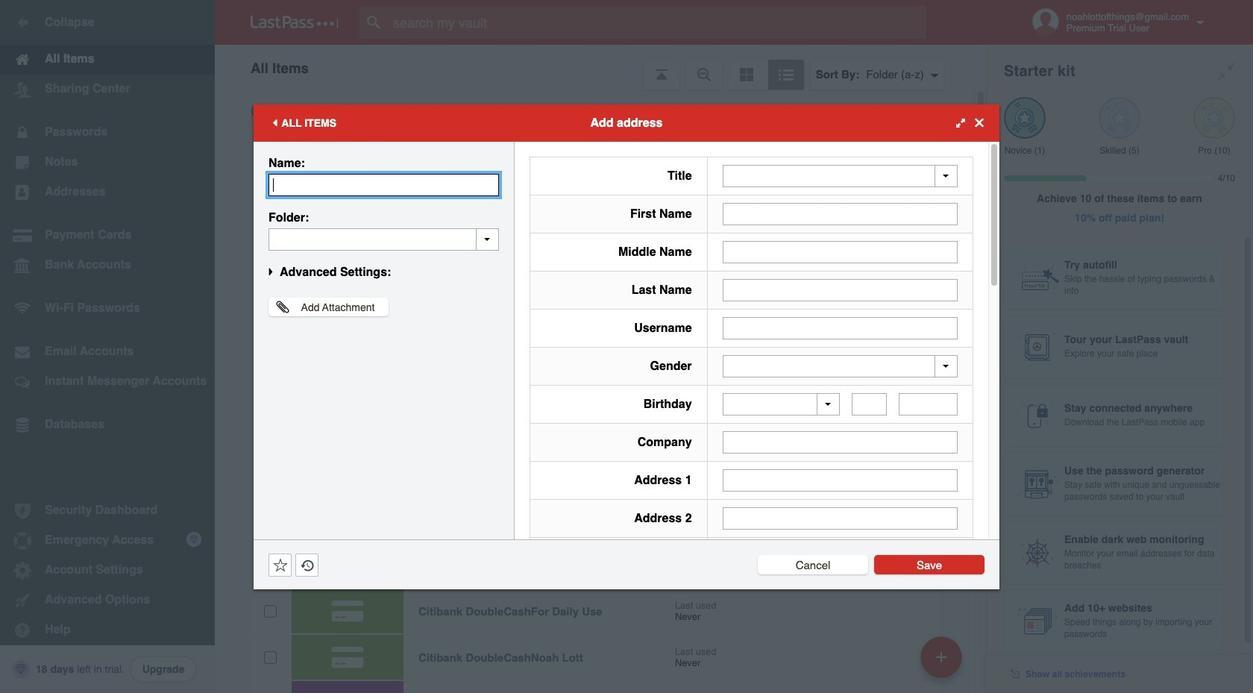 Task type: vqa. For each thing, say whether or not it's contained in the screenshot.
text field
yes



Task type: locate. For each thing, give the bounding box(es) containing it.
None text field
[[723, 203, 958, 225], [269, 228, 499, 250], [723, 241, 958, 263], [723, 279, 958, 301], [723, 317, 958, 339], [852, 393, 888, 416], [723, 431, 958, 454], [723, 469, 958, 492], [723, 507, 958, 530], [723, 203, 958, 225], [269, 228, 499, 250], [723, 241, 958, 263], [723, 279, 958, 301], [723, 317, 958, 339], [852, 393, 888, 416], [723, 431, 958, 454], [723, 469, 958, 492], [723, 507, 958, 530]]

None text field
[[269, 174, 499, 196], [899, 393, 958, 416], [269, 174, 499, 196], [899, 393, 958, 416]]

dialog
[[254, 104, 1000, 693]]

Search search field
[[360, 6, 956, 39]]



Task type: describe. For each thing, give the bounding box(es) containing it.
main navigation navigation
[[0, 0, 215, 693]]

new item image
[[937, 652, 947, 662]]

lastpass image
[[251, 16, 339, 29]]

search my vault text field
[[360, 6, 956, 39]]

new item navigation
[[916, 632, 972, 693]]

vault options navigation
[[215, 45, 987, 90]]



